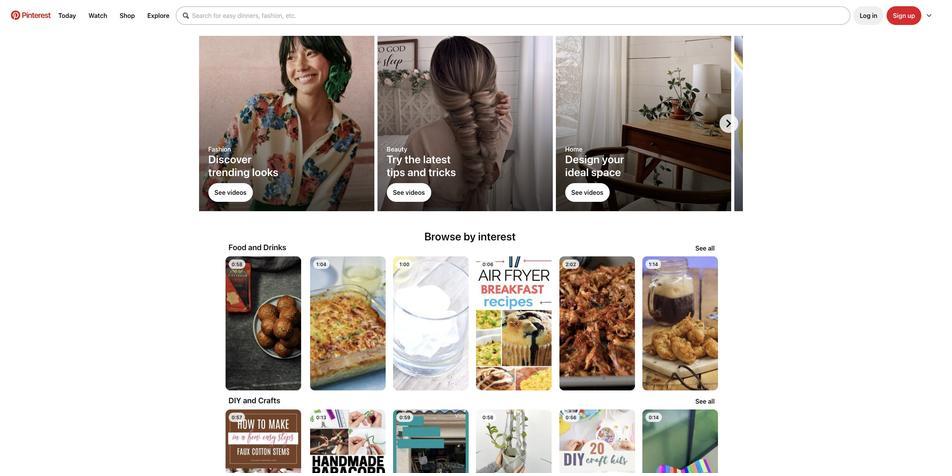 Task type: vqa. For each thing, say whether or not it's contained in the screenshot.
See all associated with DIY and Crafts
yes



Task type: describe. For each thing, give the bounding box(es) containing it.
food and drinks link
[[229, 243, 286, 252]]

explore
[[147, 12, 170, 19]]

how to diy a wood three tier tray image
[[393, 410, 469, 473]]

sign
[[894, 12, 907, 19]]

0:13 link
[[306, 410, 387, 473]]

0:58 for creamy cheesy pretzel bites 'image'
[[232, 261, 243, 267]]

how to make a paracord bracelet image
[[310, 410, 386, 473]]

ideal
[[566, 166, 589, 179]]

one of my favorite braids 💗 image
[[378, 36, 553, 211]]

all for crafts
[[709, 398, 715, 405]]

in
[[873, 12, 878, 19]]

see videos button for looks
[[208, 183, 253, 202]]

creamy cheesy pretzel bites image
[[226, 257, 301, 391]]

pinterest button
[[6, 10, 55, 21]]

see all link for crafts
[[696, 398, 715, 405]]

looks
[[252, 166, 279, 179]]

0:56
[[566, 415, 577, 420]]

see videos button for ideal
[[566, 183, 610, 202]]

trending
[[208, 166, 250, 179]]

1:14
[[649, 261, 659, 267]]

Search text field
[[192, 12, 850, 19]]

see videos for ideal
[[572, 189, 604, 196]]

1:04
[[317, 261, 327, 267]]

your
[[602, 153, 624, 166]]

try
[[387, 153, 403, 166]]

videos for looks
[[227, 189, 247, 196]]

diy and crafts link
[[229, 396, 280, 405]]

see for discover trending looks
[[215, 189, 226, 196]]

2:02 link
[[555, 257, 637, 396]]

crispy carnitas (juicy and tender) image
[[560, 257, 635, 391]]

1:14 link
[[638, 257, 720, 396]]

see videos for latest
[[393, 189, 425, 196]]

design
[[566, 153, 600, 166]]

shop
[[120, 12, 135, 19]]

food and drinks
[[229, 243, 286, 252]]

log
[[860, 12, 871, 19]]

by
[[464, 230, 476, 243]]

discover
[[208, 153, 252, 166]]

all for drinks
[[709, 245, 715, 252]]

browse
[[425, 230, 462, 243]]

explore link
[[144, 9, 173, 22]]

shop link
[[117, 9, 138, 22]]

search image
[[183, 12, 189, 19]]

using @karinmarkers pigment markers is just wow 🤩 image
[[735, 36, 910, 211]]

browse by interest
[[425, 230, 516, 243]]

diy
[[229, 396, 241, 405]]

space
[[592, 166, 622, 179]]

beauty
[[387, 146, 408, 153]]

diy and crafts
[[229, 396, 280, 405]]

videos for ideal
[[584, 189, 604, 196]]

2:02
[[566, 261, 577, 267]]

food
[[229, 243, 247, 252]]

beauty try the latest tips and tricks
[[387, 146, 456, 179]]

see videos button for latest
[[387, 183, 431, 202]]

see for design your ideal space
[[572, 189, 583, 196]]

interest
[[478, 230, 516, 243]]

0:58 for "diy macrame plant hanger" image
[[483, 415, 494, 420]]

17 easy air fryer breakfast ideas image
[[477, 257, 552, 391]]

fashion
[[208, 146, 231, 153]]

0:56 link
[[555, 410, 637, 473]]



Task type: locate. For each thing, give the bounding box(es) containing it.
tips
[[387, 166, 405, 179]]

crafts
[[258, 396, 280, 405]]

log in button
[[854, 6, 884, 25]]

and right the diy
[[243, 396, 257, 405]]

1:04 link
[[306, 257, 387, 396]]

see
[[215, 189, 226, 196], [393, 189, 404, 196], [572, 189, 583, 196], [696, 245, 707, 252], [696, 398, 707, 405]]

1 see videos button from the left
[[208, 183, 253, 202]]

0:59 link
[[389, 410, 470, 473]]

see videos for looks
[[215, 189, 247, 196]]

1 see all link from the top
[[696, 245, 715, 252]]

tricks
[[429, 166, 456, 179]]

0 horizontal spatial videos
[[227, 189, 247, 196]]

watch
[[89, 12, 107, 19]]

0 horizontal spatial 0:58 link
[[221, 257, 304, 396]]

see all link for drinks
[[696, 245, 715, 252]]

see videos down ideal
[[572, 189, 604, 196]]

1 vertical spatial 0:58
[[483, 415, 494, 420]]

log in
[[860, 12, 878, 19]]

and for crafts
[[243, 396, 257, 405]]

1 vertical spatial 0:58 link
[[472, 410, 554, 473]]

2 horizontal spatial see videos button
[[566, 183, 610, 202]]

éditions sézane part iii: discover our final signature floral pieces image
[[199, 36, 374, 289]]

2 vertical spatial and
[[243, 396, 257, 405]]

0 horizontal spatial see videos
[[215, 189, 247, 196]]

videos down 'beauty try the latest tips and tricks'
[[406, 189, 425, 196]]

3 see videos from the left
[[572, 189, 604, 196]]

and right the tips
[[408, 166, 426, 179]]

videos down trending
[[227, 189, 247, 196]]

1 horizontal spatial see videos button
[[387, 183, 431, 202]]

pinterest image
[[11, 10, 20, 20]]

0 vertical spatial and
[[408, 166, 426, 179]]

rainbow potato gratin image
[[310, 257, 386, 391]]

1:00
[[400, 261, 410, 267]]

0:58
[[232, 261, 243, 267], [483, 415, 494, 420]]

home design your ideal space
[[566, 146, 624, 179]]

1 see videos from the left
[[215, 189, 247, 196]]

0 horizontal spatial 0:58
[[232, 261, 243, 267]]

0:13
[[317, 415, 327, 420]]

0:57
[[232, 415, 242, 420]]

croquette de fish and chips et dips de chakchouka image
[[643, 257, 719, 391]]

3 videos from the left
[[584, 189, 604, 196]]

see all link
[[696, 245, 715, 252], [696, 398, 715, 405]]

0:14
[[649, 415, 659, 420]]

fashion discover trending looks
[[208, 146, 279, 179]]

see videos down the tips
[[393, 189, 425, 196]]

1 vertical spatial and
[[248, 243, 262, 252]]

1 horizontal spatial 0:58 link
[[472, 410, 554, 473]]

today link
[[55, 9, 79, 22]]

see all
[[696, 245, 715, 252], [696, 398, 715, 405]]

3 see videos button from the left
[[566, 183, 610, 202]]

0 vertical spatial 0:58 link
[[221, 257, 304, 396]]

2 see all from the top
[[696, 398, 715, 405]]

videos down space
[[584, 189, 604, 196]]

videos for latest
[[406, 189, 425, 196]]

1:00 link
[[389, 257, 470, 396]]

easy crafts for kids | diy crafts at home image
[[643, 410, 719, 473]]

1 see all from the top
[[696, 245, 715, 252]]

0:59
[[400, 415, 411, 420]]

0 vertical spatial see all link
[[696, 245, 715, 252]]

0 vertical spatial 0:58
[[232, 261, 243, 267]]

mini desks for your small space! image
[[556, 0, 732, 211]]

0 vertical spatial see all
[[696, 245, 715, 252]]

and right food
[[248, 243, 262, 252]]

pinterest link
[[6, 10, 55, 20]]

and
[[408, 166, 426, 179], [248, 243, 262, 252], [243, 396, 257, 405]]

2 all from the top
[[709, 398, 715, 405]]

and for drinks
[[248, 243, 262, 252]]

see videos button down trending
[[208, 183, 253, 202]]

sign up
[[894, 12, 916, 19]]

20 best diy craft kits  for kids, teens & adults  - painting, crochet, string art, weaving image
[[560, 410, 635, 473]]

see videos button down ideal
[[566, 183, 610, 202]]

diy macrame plant hanger image
[[477, 410, 552, 473]]

sign up button
[[887, 6, 922, 25]]

videos
[[227, 189, 247, 196], [406, 189, 425, 196], [584, 189, 604, 196]]

up
[[908, 12, 916, 19]]

home
[[566, 146, 583, 153]]

0:57 link
[[221, 410, 304, 473]]

2 see videos button from the left
[[387, 183, 431, 202]]

the
[[405, 153, 421, 166]]

2 videos from the left
[[406, 189, 425, 196]]

pinterest
[[22, 11, 51, 19]]

drinks
[[264, 243, 286, 252]]

0:06 link
[[472, 257, 554, 396]]

see for try the latest tips and tricks
[[393, 189, 404, 196]]

watch link
[[85, 9, 110, 22]]

1 horizontal spatial videos
[[406, 189, 425, 196]]

0:14 link
[[638, 410, 720, 473]]

see all for diy and crafts
[[696, 398, 715, 405]]

1 horizontal spatial 0:58
[[483, 415, 494, 420]]

latest
[[423, 153, 451, 166]]

see videos
[[215, 189, 247, 196], [393, 189, 425, 196], [572, 189, 604, 196]]

today
[[58, 12, 76, 19]]

2 see videos from the left
[[393, 189, 425, 196]]

2 see all link from the top
[[696, 398, 715, 405]]

1 vertical spatial see all link
[[696, 398, 715, 405]]

1 all from the top
[[709, 245, 715, 252]]

see videos button down the tips
[[387, 183, 431, 202]]

0:58 link
[[221, 257, 304, 396], [472, 410, 554, 473]]

0 horizontal spatial see videos button
[[208, 183, 253, 202]]

1 videos from the left
[[227, 189, 247, 196]]

see videos down trending
[[215, 189, 247, 196]]

1 vertical spatial all
[[709, 398, 715, 405]]

see videos button
[[208, 183, 253, 202], [387, 183, 431, 202], [566, 183, 610, 202]]

all
[[709, 245, 715, 252], [709, 398, 715, 405]]

0:06
[[483, 261, 494, 267]]

1 vertical spatial see all
[[696, 398, 715, 405]]

2 horizontal spatial see videos
[[572, 189, 604, 196]]

diy cotton stems (in a few simple steps) image
[[226, 410, 301, 473]]

see all for food and drinks
[[696, 245, 715, 252]]

1 horizontal spatial see videos
[[393, 189, 425, 196]]

homemade whiskey sour image
[[393, 257, 469, 391]]

2 horizontal spatial videos
[[584, 189, 604, 196]]

0 vertical spatial all
[[709, 245, 715, 252]]

and inside 'beauty try the latest tips and tricks'
[[408, 166, 426, 179]]



